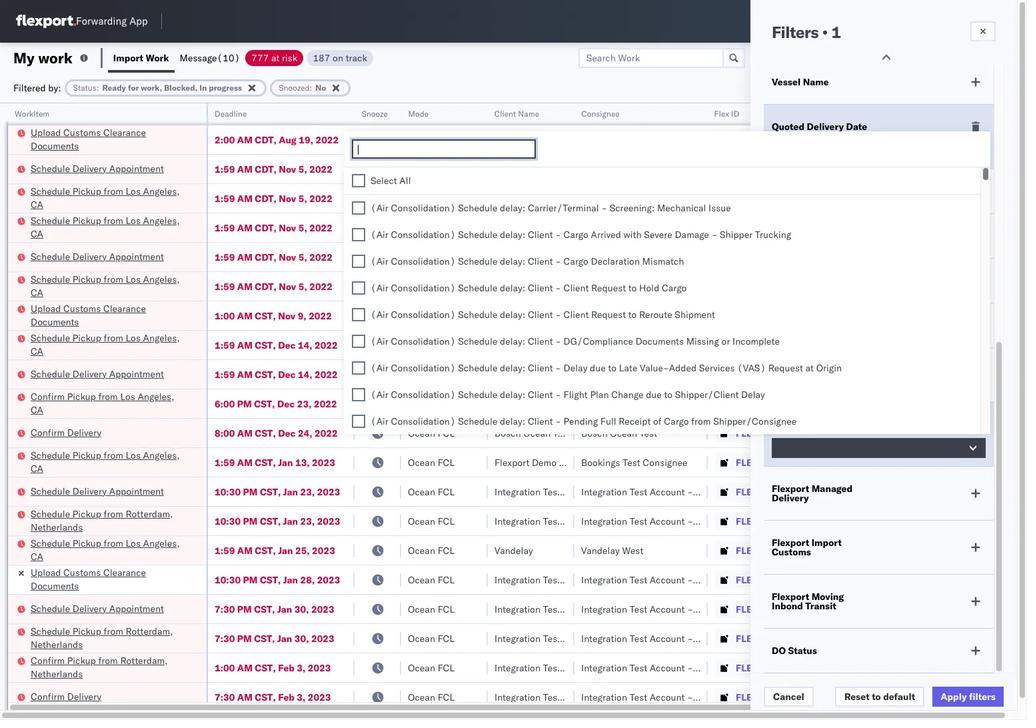Task type: vqa. For each thing, say whether or not it's contained in the screenshot.


Task type: locate. For each thing, give the bounding box(es) containing it.
5, for schedule pickup from los angeles, ca link associated with fourth schedule pickup from los angeles, ca button from the bottom of the page
[[299, 281, 307, 293]]

delay: for or
[[500, 336, 526, 348]]

abcdefg78456546 for schedule delivery appointment
[[909, 369, 998, 381]]

cargo right hold
[[662, 282, 687, 294]]

0 vertical spatial flexport demo consignee
[[495, 134, 604, 146]]

full
[[601, 416, 617, 428]]

cargo down carrier/terminal in the right top of the page
[[564, 229, 589, 241]]

deadline up arrival
[[772, 185, 812, 197]]

4 abcdefg78456546 from the top
[[909, 427, 998, 439]]

6 schedule pickup from los angeles, ca from the top
[[31, 537, 180, 563]]

1 vertical spatial flexport demo consignee
[[495, 457, 604, 469]]

0 vertical spatial import
[[113, 52, 144, 64]]

2 vertical spatial 1846748
[[765, 222, 806, 234]]

delay up 'flight'
[[564, 362, 588, 374]]

0 vertical spatial confirm delivery
[[31, 427, 101, 439]]

request up dg/compliance
[[592, 309, 626, 321]]

flexport inside flexport import customs
[[772, 537, 810, 549]]

1 vertical spatial 10:30
[[215, 515, 241, 527]]

quoted delivery date
[[772, 121, 868, 133]]

2023 down 28,
[[312, 603, 335, 615]]

date up caiu7969337 on the right
[[847, 121, 868, 133]]

None text field
[[357, 144, 535, 155]]

1:59 for fourth schedule pickup from los angeles, ca button from the bottom of the page
[[215, 281, 235, 293]]

ocean fcl
[[408, 134, 455, 146], [408, 163, 455, 175], [408, 192, 455, 204], [408, 222, 455, 234], [408, 251, 455, 263], [408, 281, 455, 293], [408, 310, 455, 322], [408, 339, 455, 351], [408, 369, 455, 381], [408, 398, 455, 410], [408, 427, 455, 439], [408, 457, 455, 469], [408, 486, 455, 498], [408, 515, 455, 527], [408, 545, 455, 557], [408, 574, 455, 586], [408, 603, 455, 615], [408, 633, 455, 645], [408, 662, 455, 674], [408, 691, 455, 703]]

0 vertical spatial name
[[804, 76, 830, 88]]

client for (air consolidation) schedule delay: client - delay due to late value-added services (vas) request at origin
[[528, 362, 553, 374]]

30, down 28,
[[295, 603, 309, 615]]

from inside confirm pickup from los angeles, ca
[[98, 391, 118, 403]]

import inside flexport import customs
[[812, 537, 842, 549]]

0 vertical spatial upload customs clearance documents button
[[31, 126, 189, 154]]

2022
[[316, 134, 339, 146], [310, 163, 333, 175], [310, 192, 333, 204], [310, 222, 333, 234], [310, 251, 333, 263], [310, 281, 333, 293], [309, 310, 332, 322], [315, 339, 338, 351], [315, 369, 338, 381], [314, 398, 337, 410], [315, 427, 338, 439]]

appointment
[[109, 162, 164, 174], [109, 250, 164, 263], [109, 368, 164, 380], [109, 485, 164, 497], [109, 603, 164, 615]]

1 vertical spatial netherlands
[[31, 639, 83, 651]]

confirm for 7:30
[[31, 691, 65, 703]]

(air
[[371, 202, 389, 214], [371, 229, 389, 241], [371, 255, 389, 268], [371, 282, 389, 294], [371, 309, 389, 321], [371, 336, 389, 348], [371, 362, 389, 374], [371, 389, 389, 401], [371, 416, 389, 428]]

1 1:59 am cst, dec 14, 2022 from the top
[[215, 339, 338, 351]]

flexport inside flexport managed delivery
[[772, 483, 810, 495]]

10:30 down 1:59 am cst, jan 25, 2023
[[215, 574, 241, 586]]

2 1:59 am cdt, nov 5, 2022 from the top
[[215, 192, 333, 204]]

container numbers
[[822, 103, 858, 124]]

2:00
[[215, 134, 235, 146]]

2 vertical spatial flex-1846748
[[736, 222, 806, 234]]

4 2130387 from the top
[[765, 662, 806, 674]]

jan left 28,
[[283, 574, 298, 586]]

bosch ocean test down declaration
[[582, 281, 658, 293]]

2023 right 25,
[[312, 545, 335, 557]]

flex-1893174
[[736, 457, 806, 469]]

5 flex- from the top
[[736, 339, 765, 351]]

19 ocean fcl from the top
[[408, 662, 455, 674]]

1889466 up exception
[[765, 398, 806, 410]]

confirm for 1:00
[[31, 655, 65, 667]]

resize handle column header for container numbers
[[886, 103, 902, 720]]

10:30 pm cst, jan 23, 2023 down 1:59 am cst, jan 13, 2023
[[215, 486, 340, 498]]

screening:
[[610, 202, 655, 214]]

client for (air consolidation) schedule delay: client - client request to hold cargo
[[528, 282, 553, 294]]

14, up '6:00 pm cst, dec 23, 2022'
[[298, 369, 313, 381]]

bosch ocean test down (air consolidation) schedule delay: carrier/terminal - screening: mechanical issue
[[495, 222, 571, 234]]

7:30 pm cst, jan 30, 2023 up 1:00 am cst, feb 3, 2023
[[215, 633, 335, 645]]

upload customs clearance documents for 1:00 am cst, nov 9, 2022
[[31, 303, 146, 328]]

0 vertical spatial flex-2130384
[[736, 603, 806, 615]]

due right change at the right bottom of page
[[647, 389, 662, 401]]

3 5, from the top
[[299, 222, 307, 234]]

1 schedule pickup from rotterdam, netherlands from the top
[[31, 508, 173, 533]]

1:59 am cst, dec 14, 2022 down 1:00 am cst, nov 9, 2022
[[215, 339, 338, 351]]

6 flex- from the top
[[736, 369, 765, 381]]

0 horizontal spatial date
[[805, 230, 826, 242]]

5 schedule pickup from los angeles, ca from the top
[[31, 449, 180, 475]]

lhuu7894563, for 8:00 am cst, dec 24, 2022
[[822, 427, 891, 439]]

forwarding
[[76, 15, 127, 28]]

1 schedule pickup from los angeles, ca link from the top
[[31, 184, 189, 211]]

schedule pickup from rotterdam, netherlands link for 7:30
[[31, 625, 189, 651]]

dec up the 8:00 am cst, dec 24, 2022
[[278, 398, 295, 410]]

vandelay for vandelay
[[495, 545, 534, 557]]

reroute
[[640, 309, 673, 321]]

1 1:59 am cdt, nov 5, 2022 from the top
[[215, 163, 333, 175]]

netherlands for 10:30
[[31, 521, 83, 533]]

10:30 pm cst, jan 23, 2023 for schedule delivery appointment
[[215, 486, 340, 498]]

gvcu5265864 down msdu7304509 on the bottom right of the page
[[822, 486, 888, 498]]

2 schedule pickup from rotterdam, netherlands link from the top
[[31, 625, 189, 651]]

demo for 2023
[[532, 457, 557, 469]]

1 vertical spatial due
[[647, 389, 662, 401]]

quoted
[[772, 121, 805, 133]]

schedule pickup from rotterdam, netherlands button for 7:30 pm cst, jan 30, 2023
[[31, 625, 189, 653]]

bosch ocean test down (air consolidation) schedule delay: client - client request to hold cargo
[[495, 310, 571, 322]]

pm down 1:59 am cst, jan 25, 2023
[[243, 574, 258, 586]]

resize handle column header
[[191, 103, 207, 720], [339, 103, 355, 720], [386, 103, 402, 720], [472, 103, 488, 720], [559, 103, 575, 720], [692, 103, 708, 720], [799, 103, 815, 720], [886, 103, 902, 720], [994, 103, 1010, 720]]

None checkbox
[[352, 174, 366, 187], [352, 201, 366, 215], [352, 228, 366, 241], [352, 255, 366, 268], [352, 308, 366, 322], [352, 335, 366, 348], [352, 362, 366, 375], [352, 388, 366, 402], [352, 415, 366, 428], [352, 174, 366, 187], [352, 201, 366, 215], [352, 228, 366, 241], [352, 255, 366, 268], [352, 308, 366, 322], [352, 335, 366, 348], [352, 362, 366, 375], [352, 388, 366, 402], [352, 415, 366, 428]]

1 horizontal spatial vandelay
[[582, 545, 620, 557]]

20 fcl from the top
[[438, 691, 455, 703]]

to left reroute
[[629, 309, 637, 321]]

clearance inside ready for customs clearance
[[772, 374, 818, 386]]

rotterdam, inside the "confirm pickup from rotterdam, netherlands"
[[120, 655, 168, 667]]

schedule pickup from los angeles, ca link
[[31, 184, 189, 211], [31, 214, 189, 240], [31, 273, 189, 299], [31, 331, 189, 358], [31, 449, 189, 475], [31, 537, 189, 563]]

1 vertical spatial confirm delivery button
[[31, 690, 101, 705]]

batch action
[[953, 52, 1011, 64]]

0 vertical spatial uetu5238478
[[893, 368, 958, 380]]

(air for (air consolidation) schedule delay: client - dg/compliance documents missing or incomplete
[[371, 336, 389, 348]]

1889466 for schedule pickup from los angeles, ca
[[765, 339, 806, 351]]

pm
[[237, 398, 252, 410], [243, 486, 258, 498], [243, 515, 258, 527], [243, 574, 258, 586], [237, 603, 252, 615], [237, 633, 252, 645]]

cst, down 1:59 am cst, jan 13, 2023
[[260, 486, 281, 498]]

1 test123456 from the top
[[909, 163, 965, 175]]

0 vertical spatial upload
[[31, 126, 61, 138]]

0 vertical spatial schedule pickup from rotterdam, netherlands link
[[31, 507, 189, 534]]

Search Work text field
[[579, 48, 724, 68]]

due down dg/compliance
[[590, 362, 606, 374]]

from inside the "confirm pickup from rotterdam, netherlands"
[[98, 655, 118, 667]]

1 vertical spatial 7:30
[[215, 633, 235, 645]]

2023 right 13,
[[312, 457, 335, 469]]

cancel button
[[764, 687, 814, 707]]

2 vertical spatial upload customs clearance documents
[[31, 567, 146, 592]]

cargo
[[564, 229, 589, 241], [564, 255, 589, 268], [662, 282, 687, 294], [665, 416, 690, 428]]

3, down 1:00 am cst, feb 3, 2023
[[297, 691, 306, 703]]

1 vertical spatial upload customs clearance documents button
[[31, 302, 189, 330]]

3 1:59 from the top
[[215, 222, 235, 234]]

3, up "7:30 am cst, feb 3, 2023"
[[297, 662, 306, 674]]

1 vertical spatial upload customs clearance documents link
[[31, 302, 189, 329]]

flex
[[715, 109, 730, 119]]

3 1846748 from the top
[[765, 222, 806, 234]]

change
[[612, 389, 644, 401]]

1 upload customs clearance documents link from the top
[[31, 126, 189, 152]]

0 vertical spatial test123456
[[909, 163, 965, 175]]

2023 for confirm pickup from rotterdam, netherlands "link"
[[308, 662, 331, 674]]

uetu5238478 for 1:59 am cst, dec 14, 2022
[[893, 368, 958, 380]]

4 schedule delivery appointment link from the top
[[31, 485, 164, 498]]

1 vertical spatial demo
[[532, 457, 557, 469]]

flexport demo consignee down pending
[[495, 457, 604, 469]]

(10)
[[217, 52, 240, 64]]

cst, down 1:00 am cst, nov 9, 2022
[[255, 339, 276, 351]]

flex-1660288 button
[[715, 130, 808, 149], [715, 130, 808, 149]]

1 flexport demo consignee from the top
[[495, 134, 604, 146]]

resize handle column header for workitem
[[191, 103, 207, 720]]

mode button
[[402, 106, 475, 119]]

by:
[[48, 82, 61, 94]]

: up workitem button at the top left of the page
[[97, 82, 99, 92]]

dg/compliance
[[564, 336, 634, 348]]

flex-1889466 for schedule pickup from los angeles, ca
[[736, 339, 806, 351]]

lhuu7894563, right for
[[822, 368, 891, 380]]

cst,
[[255, 310, 276, 322], [255, 339, 276, 351], [255, 369, 276, 381], [254, 398, 275, 410], [255, 427, 276, 439], [255, 457, 276, 469], [260, 486, 281, 498], [260, 515, 281, 527], [255, 545, 276, 557], [260, 574, 281, 586], [254, 603, 275, 615], [254, 633, 275, 645], [255, 662, 276, 674], [255, 691, 276, 703]]

flexport demo consignee for 1:59 am cst, jan 13, 2023
[[495, 457, 604, 469]]

2023 up "7:30 am cst, feb 3, 2023"
[[308, 662, 331, 674]]

0 horizontal spatial delay
[[564, 362, 588, 374]]

to inside button
[[873, 691, 882, 703]]

6 fcl from the top
[[438, 281, 455, 293]]

11 fcl from the top
[[438, 427, 455, 439]]

0 vertical spatial demo
[[532, 134, 557, 146]]

: for snoozed
[[310, 82, 312, 92]]

4 ca from the top
[[31, 345, 43, 357]]

(air consolidation) schedule delay: client - pending full receipt of cargo from shipper/consignee
[[371, 416, 797, 428]]

1 consolidation) from the top
[[391, 202, 456, 214]]

1 vertical spatial upload
[[31, 303, 61, 315]]

feb for 1:00 am cst, feb 3, 2023
[[278, 662, 295, 674]]

2 maeu9408431 from the top
[[909, 515, 976, 527]]

1 vertical spatial schedule pickup from rotterdam, netherlands
[[31, 625, 173, 651]]

2 10:30 from the top
[[215, 515, 241, 527]]

1 vertical spatial 2130384
[[765, 633, 806, 645]]

1 resize handle column header from the left
[[191, 103, 207, 720]]

confirm delivery for first the confirm delivery link from the bottom
[[31, 691, 101, 703]]

1 account from the top
[[650, 486, 685, 498]]

gvcu5265864 up reset
[[822, 662, 888, 674]]

0 vertical spatial confirm delivery link
[[31, 426, 101, 439]]

schedule
[[31, 162, 70, 174], [31, 185, 70, 197], [458, 202, 498, 214], [31, 214, 70, 226], [458, 229, 498, 241], [31, 250, 70, 263], [458, 255, 498, 268], [31, 273, 70, 285], [458, 282, 498, 294], [458, 309, 498, 321], [31, 332, 70, 344], [458, 336, 498, 348], [458, 362, 498, 374], [31, 368, 70, 380], [458, 389, 498, 401], [458, 416, 498, 428], [31, 449, 70, 461], [31, 485, 70, 497], [31, 508, 70, 520], [31, 537, 70, 549], [31, 603, 70, 615], [31, 625, 70, 637]]

2 flex-1846748 from the top
[[736, 192, 806, 204]]

demo left "bookings"
[[532, 457, 557, 469]]

2 vertical spatial upload customs clearance documents link
[[31, 566, 189, 593]]

1:59 am cst, dec 14, 2022 up '6:00 pm cst, dec 23, 2022'
[[215, 369, 338, 381]]

flex-1889466 up shipper/consignee
[[736, 398, 806, 410]]

delay: for due
[[500, 389, 526, 401]]

deadline inside button
[[215, 109, 247, 119]]

cargo down the (air consolidation) schedule delay: client - cargo arrived with severe damage - shipper trucking
[[564, 255, 589, 268]]

list box containing select all
[[344, 167, 981, 720]]

cst, down '10:30 pm cst, jan 28, 2023'
[[254, 603, 275, 615]]

0 vertical spatial confirm delivery button
[[31, 426, 101, 441]]

clearance
[[103, 126, 146, 138], [103, 303, 146, 315], [772, 374, 818, 386], [103, 567, 146, 579]]

1 horizontal spatial :
[[310, 82, 312, 92]]

2 vertical spatial upload
[[31, 567, 61, 579]]

type
[[819, 418, 840, 430]]

to down value-
[[665, 389, 673, 401]]

pickup inside confirm pickup from los angeles, ca
[[67, 391, 96, 403]]

1 karl from the top
[[696, 486, 713, 498]]

deadline up 2:00
[[215, 109, 247, 119]]

2 vertical spatial 23,
[[301, 515, 315, 527]]

2023 down 1:59 am cst, jan 13, 2023
[[317, 486, 340, 498]]

1889466 down incomplete
[[765, 369, 806, 381]]

client
[[495, 109, 517, 119], [528, 229, 553, 241], [528, 255, 553, 268], [528, 282, 553, 294], [564, 282, 589, 294], [528, 309, 553, 321], [564, 309, 589, 321], [528, 336, 553, 348], [528, 362, 553, 374], [528, 389, 553, 401], [528, 416, 553, 428]]

(air consolidation) schedule delay: client - delay due to late value-added services (vas) request at origin
[[371, 362, 843, 374]]

no
[[316, 82, 326, 92]]

7 lagerfeld from the top
[[716, 691, 755, 703]]

dec down 1:00 am cst, nov 9, 2022
[[278, 339, 296, 351]]

consolidation) for (air consolidation) schedule delay: carrier/terminal - screening: mechanical issue
[[391, 202, 456, 214]]

1 vertical spatial flex-2130384
[[736, 633, 806, 645]]

schedule pickup from rotterdam, netherlands for 7:30 pm cst, jan 30, 2023
[[31, 625, 173, 651]]

1 ceau7522281, hlxu6269489, hlxu8034992 from the top
[[822, 163, 1028, 175]]

: left 'no'
[[310, 82, 312, 92]]

1 vertical spatial confirm delivery
[[31, 691, 101, 703]]

actions
[[978, 109, 1006, 119]]

1 horizontal spatial ready
[[772, 364, 800, 376]]

1889466
[[765, 339, 806, 351], [765, 369, 806, 381], [765, 398, 806, 410], [765, 427, 806, 439]]

transit
[[806, 600, 837, 612]]

confirm
[[31, 391, 65, 403], [31, 427, 65, 439], [31, 655, 65, 667], [31, 691, 65, 703]]

0 horizontal spatial vandelay
[[495, 545, 534, 557]]

1 vertical spatial 7:30 pm cst, jan 30, 2023
[[215, 633, 335, 645]]

cst, up 1:59 am cst, jan 13, 2023
[[255, 427, 276, 439]]

0 vertical spatial 2130384
[[765, 603, 806, 615]]

upload
[[31, 126, 61, 138], [31, 303, 61, 315], [31, 567, 61, 579]]

8 ocean fcl from the top
[[408, 339, 455, 351]]

1 vertical spatial confirm delivery link
[[31, 690, 101, 703]]

abcdefg78456546 for schedule pickup from los angeles, ca
[[909, 339, 998, 351]]

maeu9408431 for schedule pickup from rotterdam, netherlands
[[909, 515, 976, 527]]

flex-1889466 down incomplete
[[736, 369, 806, 381]]

1:59 for 1st schedule pickup from los angeles, ca button from the bottom
[[215, 545, 235, 557]]

1:59 am cst, dec 14, 2022 for schedule delivery appointment
[[215, 369, 338, 381]]

2 resize handle column header from the left
[[339, 103, 355, 720]]

1 vertical spatial schedule pickup from rotterdam, netherlands button
[[31, 625, 189, 653]]

delay: for late
[[500, 362, 526, 374]]

confirm delivery down the "confirm pickup from rotterdam, netherlands"
[[31, 691, 101, 703]]

karl
[[696, 486, 713, 498], [696, 515, 713, 527], [696, 574, 713, 586], [696, 603, 713, 615], [696, 633, 713, 645], [696, 662, 713, 674], [696, 691, 713, 703]]

carrier/terminal
[[528, 202, 600, 214]]

3 hlxu6269489, from the top
[[893, 221, 961, 233]]

confirm delivery down confirm pickup from los angeles, ca
[[31, 427, 101, 439]]

0 horizontal spatial import
[[113, 52, 144, 64]]

1 demo from the top
[[532, 134, 557, 146]]

status up workitem button at the top left of the page
[[73, 82, 97, 92]]

1:59 for 5th schedule pickup from los angeles, ca button from the bottom
[[215, 222, 235, 234]]

•
[[823, 22, 829, 42]]

date right arrival
[[805, 230, 826, 242]]

(air for (air consolidation) schedule delay: client - client request to hold cargo
[[371, 282, 389, 294]]

customs inside ready for customs clearance
[[819, 364, 859, 376]]

0 vertical spatial date
[[847, 121, 868, 133]]

3 confirm from the top
[[31, 655, 65, 667]]

0 vertical spatial 7:30
[[215, 603, 235, 615]]

0 vertical spatial due
[[590, 362, 606, 374]]

upload customs clearance documents link for 2:00
[[31, 126, 189, 152]]

request
[[592, 282, 626, 294], [592, 309, 626, 321], [769, 362, 804, 374]]

from for fifth schedule pickup from los angeles, ca button from the top of the page
[[104, 449, 123, 461]]

upload customs clearance documents button for 1:00 am cst, nov 9, 2022
[[31, 302, 189, 330]]

5 delay: from the top
[[500, 309, 526, 321]]

confirm delivery button down confirm pickup from los angeles, ca
[[31, 426, 101, 441]]

4 schedule delivery appointment button from the top
[[31, 485, 164, 499]]

5 appointment from the top
[[109, 603, 164, 615]]

1 appointment from the top
[[109, 162, 164, 174]]

numbers down container on the top right
[[822, 114, 855, 124]]

7 ca from the top
[[31, 551, 43, 563]]

to right reset
[[873, 691, 882, 703]]

bosch ocean test
[[495, 163, 571, 175], [582, 163, 658, 175], [495, 192, 571, 204], [582, 192, 658, 204], [495, 222, 571, 234], [582, 222, 658, 234], [495, 251, 571, 263], [582, 251, 658, 263], [495, 281, 571, 293], [582, 281, 658, 293], [495, 310, 571, 322], [582, 310, 658, 322], [495, 339, 571, 351], [582, 339, 658, 351], [495, 369, 571, 381], [582, 369, 658, 381], [495, 398, 571, 410], [582, 398, 658, 410], [495, 427, 571, 439], [582, 427, 658, 439]]

dec for schedule pickup from los angeles, ca
[[278, 339, 296, 351]]

4 1889466 from the top
[[765, 427, 806, 439]]

30, up 1:00 am cst, feb 3, 2023
[[295, 633, 309, 645]]

flex-2130387 button
[[715, 483, 808, 501], [715, 483, 808, 501], [715, 512, 808, 531], [715, 512, 808, 531], [715, 571, 808, 589], [715, 571, 808, 589], [715, 659, 808, 677], [715, 659, 808, 677], [715, 688, 808, 707], [715, 688, 808, 707]]

0 vertical spatial schedule pickup from rotterdam, netherlands
[[31, 508, 173, 533]]

bosch ocean test up the (air consolidation) schedule delay: client - cargo arrived with severe damage - shipper trucking
[[495, 192, 571, 204]]

risk
[[282, 52, 298, 64]]

confirm delivery link down the "confirm pickup from rotterdam, netherlands"
[[31, 690, 101, 703]]

2 schedule delivery appointment from the top
[[31, 250, 164, 263]]

client for (air consolidation) schedule delay: client - cargo declaration mismatch
[[528, 255, 553, 268]]

ready left the for
[[102, 82, 126, 92]]

numbers up ymluw236679313 on the top
[[957, 109, 990, 119]]

caiu7969337
[[822, 133, 885, 145]]

maeu9408431 for schedule delivery appointment
[[909, 486, 976, 498]]

2 demo from the top
[[532, 457, 557, 469]]

0 vertical spatial status
[[73, 82, 97, 92]]

0 vertical spatial ready
[[102, 82, 126, 92]]

consolidation)
[[391, 202, 456, 214], [391, 229, 456, 241], [391, 255, 456, 268], [391, 282, 456, 294], [391, 309, 456, 321], [391, 336, 456, 348], [391, 362, 456, 374], [391, 389, 456, 401], [391, 416, 456, 428]]

1846748 right shipper
[[765, 222, 806, 234]]

lhuu7894563, up msdu7304509 on the bottom right of the page
[[822, 427, 891, 439]]

request for reroute
[[592, 309, 626, 321]]

:
[[97, 82, 99, 92], [310, 82, 312, 92]]

flex-1662119 button
[[715, 541, 808, 560], [715, 541, 808, 560]]

(air for (air consolidation) schedule delay: client - flight plan change due to shipper/client delay
[[371, 389, 389, 401]]

to left hold
[[629, 282, 637, 294]]

2 14, from the top
[[298, 369, 313, 381]]

8 (air from the top
[[371, 389, 389, 401]]

upload customs clearance documents
[[31, 126, 146, 152], [31, 303, 146, 328], [31, 567, 146, 592]]

5 account from the top
[[650, 633, 685, 645]]

5 schedule delivery appointment from the top
[[31, 603, 164, 615]]

2130384 up do
[[765, 633, 806, 645]]

confirm inside confirm pickup from los angeles, ca
[[31, 391, 65, 403]]

1 vertical spatial 1:59 am cst, dec 14, 2022
[[215, 369, 338, 381]]

1846748 up arrival
[[765, 192, 806, 204]]

0 vertical spatial schedule pickup from rotterdam, netherlands button
[[31, 507, 189, 535]]

from for the confirm pickup from los angeles, ca "button"
[[98, 391, 118, 403]]

schedule pickup from rotterdam, netherlands link
[[31, 507, 189, 534], [31, 625, 189, 651]]

1846748 down 1660288
[[765, 163, 806, 175]]

flexport inside flexport moving inbond transit
[[772, 591, 810, 603]]

feb down 1:00 am cst, feb 3, 2023
[[278, 691, 295, 703]]

bosch ocean test up (air consolidation) schedule delay: carrier/terminal - screening: mechanical issue
[[495, 163, 571, 175]]

2023 for schedule pickup from los angeles, ca link related to 1st schedule pickup from los angeles, ca button from the bottom
[[312, 545, 335, 557]]

services
[[700, 362, 735, 374]]

confirm inside the "confirm pickup from rotterdam, netherlands"
[[31, 655, 65, 667]]

id
[[732, 109, 740, 119]]

2 vertical spatial rotterdam,
[[120, 655, 168, 667]]

0 vertical spatial 7:30 pm cst, jan 30, 2023
[[215, 603, 335, 615]]

3,
[[297, 662, 306, 674], [297, 691, 306, 703]]

0 horizontal spatial numbers
[[822, 114, 855, 124]]

2 delay: from the top
[[500, 229, 526, 241]]

1 vertical spatial rotterdam,
[[126, 625, 173, 637]]

1:59 am cst, dec 14, 2022 for schedule pickup from los angeles, ca
[[215, 339, 338, 351]]

exception
[[772, 418, 817, 430]]

cdt,
[[255, 134, 277, 146], [255, 163, 277, 175], [255, 192, 277, 204], [255, 222, 277, 234], [255, 251, 277, 263], [255, 281, 277, 293]]

1:59 am cdt, nov 5, 2022
[[215, 163, 333, 175], [215, 192, 333, 204], [215, 222, 333, 234], [215, 251, 333, 263], [215, 281, 333, 293]]

10:30 pm cst, jan 28, 2023
[[215, 574, 340, 586]]

0 vertical spatial request
[[592, 282, 626, 294]]

upload customs clearance documents button for 2:00 am cdt, aug 19, 2022
[[31, 126, 189, 154]]

0 vertical spatial lhuu7894563, uetu5238478
[[822, 368, 958, 380]]

23, down 13,
[[301, 486, 315, 498]]

customs inside flexport import customs
[[772, 546, 812, 558]]

lhuu7894563,
[[822, 368, 891, 380], [822, 427, 891, 439]]

schedule pickup from los angeles, ca link for 4th schedule pickup from los angeles, ca button from the top of the page
[[31, 331, 189, 358]]

3 (air from the top
[[371, 255, 389, 268]]

schedule pickup from los angeles, ca link for fifth schedule pickup from los angeles, ca button from the top of the page
[[31, 449, 189, 475]]

0 vertical spatial flex-1846748
[[736, 163, 806, 175]]

14 ocean fcl from the top
[[408, 515, 455, 527]]

1 maeu9408431 from the top
[[909, 486, 976, 498]]

4 integration from the top
[[582, 603, 628, 615]]

from for 4th schedule pickup from los angeles, ca button from the top of the page
[[104, 332, 123, 344]]

flex-1889466 up flex-1893174
[[736, 427, 806, 439]]

10:30 pm cst, jan 23, 2023 for schedule pickup from rotterdam, netherlands
[[215, 515, 340, 527]]

2 schedule pickup from rotterdam, netherlands from the top
[[31, 625, 173, 651]]

6 ca from the top
[[31, 463, 43, 475]]

7:30 for confirm delivery
[[215, 691, 235, 703]]

2 5, from the top
[[299, 192, 307, 204]]

5,
[[299, 163, 307, 175], [299, 192, 307, 204], [299, 222, 307, 234], [299, 251, 307, 263], [299, 281, 307, 293]]

1 3, from the top
[[297, 662, 306, 674]]

blocked,
[[164, 82, 198, 92]]

import left work
[[113, 52, 144, 64]]

0 vertical spatial 30,
[[295, 603, 309, 615]]

1 1889466 from the top
[[765, 339, 806, 351]]

0 vertical spatial rotterdam,
[[126, 508, 173, 520]]

flex id
[[715, 109, 740, 119]]

cst, up 1:00 am cst, feb 3, 2023
[[254, 633, 275, 645]]

5 2130387 from the top
[[765, 691, 806, 703]]

0 vertical spatial deadline
[[215, 109, 247, 119]]

name inside button
[[519, 109, 540, 119]]

numbers inside container numbers
[[822, 114, 855, 124]]

3 upload customs clearance documents link from the top
[[31, 566, 189, 593]]

1:00 for 1:00 am cst, feb 3, 2023
[[215, 662, 235, 674]]

1 flex-1889466 from the top
[[736, 339, 806, 351]]

1 ocean fcl from the top
[[408, 134, 455, 146]]

1 vertical spatial ready
[[772, 364, 800, 376]]

4 gvcu5265864 from the top
[[822, 662, 888, 674]]

from for 5th schedule pickup from los angeles, ca button from the bottom
[[104, 214, 123, 226]]

at left origin
[[806, 362, 815, 374]]

1 ceau7522281, from the top
[[822, 163, 890, 175]]

confirm delivery button down the "confirm pickup from rotterdam, netherlands"
[[31, 690, 101, 705]]

2 upload customs clearance documents link from the top
[[31, 302, 189, 329]]

0 vertical spatial 1:59 am cst, dec 14, 2022
[[215, 339, 338, 351]]

1 horizontal spatial import
[[812, 537, 842, 549]]

value-
[[640, 362, 670, 374]]

0 vertical spatial upload customs clearance documents link
[[31, 126, 189, 152]]

confirm delivery for 1st the confirm delivery link from the top of the page
[[31, 427, 101, 439]]

1 vertical spatial uetu5238478
[[893, 427, 958, 439]]

2130387 for confirm delivery
[[765, 691, 806, 703]]

9 delay: from the top
[[500, 416, 526, 428]]

1 vertical spatial 30,
[[295, 633, 309, 645]]

uetu5238478
[[893, 368, 958, 380], [893, 427, 958, 439]]

from for first schedule pickup from los angeles, ca button from the top
[[104, 185, 123, 197]]

1 vertical spatial import
[[812, 537, 842, 549]]

numbers
[[957, 109, 990, 119], [822, 114, 855, 124]]

1:59 am cst, jan 25, 2023
[[215, 545, 335, 557]]

resize handle column header for consignee
[[692, 103, 708, 720]]

filtered by:
[[13, 82, 61, 94]]

10:30 up 1:59 am cst, jan 25, 2023
[[215, 515, 241, 527]]

upload for 2:00 am cdt, aug 19, 2022
[[31, 126, 61, 138]]

3 ceau7522281, hlxu6269489, hlxu8034992 from the top
[[822, 221, 1028, 233]]

1 vertical spatial name
[[519, 109, 540, 119]]

list box
[[344, 167, 981, 720]]

0 vertical spatial upload customs clearance documents
[[31, 126, 146, 152]]

confirm delivery link down confirm pickup from los angeles, ca
[[31, 426, 101, 439]]

1 horizontal spatial status
[[789, 645, 818, 657]]

1 flex-2130387 from the top
[[736, 486, 806, 498]]

0 vertical spatial netherlands
[[31, 521, 83, 533]]

1 vertical spatial test123456
[[909, 192, 965, 204]]

2 vertical spatial netherlands
[[31, 668, 83, 680]]

1 lhuu7894563, uetu5238478 from the top
[[822, 368, 958, 380]]

account
[[650, 486, 685, 498], [650, 515, 685, 527], [650, 574, 685, 586], [650, 603, 685, 615], [650, 633, 685, 645], [650, 662, 685, 674], [650, 691, 685, 703]]

1889466 for confirm pickup from los angeles, ca
[[765, 398, 806, 410]]

flexport. image
[[16, 15, 76, 28]]

0 horizontal spatial deadline
[[215, 109, 247, 119]]

status : ready for work, blocked, in progress
[[73, 82, 242, 92]]

2 ceau7522281, hlxu6269489, hlxu8034992 from the top
[[822, 192, 1028, 204]]

23, up 25,
[[301, 515, 315, 527]]

los
[[126, 185, 141, 197], [126, 214, 141, 226], [126, 273, 141, 285], [126, 332, 141, 344], [120, 391, 135, 403], [126, 449, 141, 461], [126, 537, 141, 549]]

9 flex- from the top
[[736, 457, 765, 469]]

gvcu5265864 right cancel
[[822, 691, 888, 703]]

lhuu7894563, uetu5238478 for 8:00 am cst, dec 24, 2022
[[822, 427, 958, 439]]

at
[[271, 52, 280, 64], [806, 362, 815, 374]]

declaration
[[591, 255, 640, 268]]

5 lagerfeld from the top
[[716, 633, 755, 645]]

3 schedule pickup from los angeles, ca link from the top
[[31, 273, 189, 299]]

bosch ocean test up (air consolidation) schedule delay: client - flight plan change due to shipper/client delay
[[495, 369, 571, 381]]

pickup
[[73, 185, 101, 197], [73, 214, 101, 226], [73, 273, 101, 285], [73, 332, 101, 344], [67, 391, 96, 403], [73, 449, 101, 461], [73, 508, 101, 520], [73, 537, 101, 549], [73, 625, 101, 637], [67, 655, 96, 667]]

incomplete
[[733, 336, 780, 348]]

1 upload customs clearance documents from the top
[[31, 126, 146, 152]]

schedule delivery appointment link for 5th 'schedule delivery appointment' button from the bottom
[[31, 162, 164, 175]]

message (10)
[[180, 52, 240, 64]]

1889466 up for
[[765, 339, 806, 351]]

pickup for 1st schedule pickup from los angeles, ca button from the bottom
[[73, 537, 101, 549]]

2 vertical spatial 7:30
[[215, 691, 235, 703]]

flex-1889466 up (vas)
[[736, 339, 806, 351]]

1 schedule pickup from los angeles, ca from the top
[[31, 185, 180, 210]]

schedule delivery appointment link for third 'schedule delivery appointment' button from the top of the page
[[31, 367, 164, 381]]

1 vertical spatial flex-1846748
[[736, 192, 806, 204]]

am
[[237, 134, 253, 146], [237, 163, 253, 175], [237, 192, 253, 204], [237, 222, 253, 234], [237, 251, 253, 263], [237, 281, 253, 293], [237, 310, 253, 322], [237, 339, 253, 351], [237, 369, 253, 381], [237, 427, 253, 439], [237, 457, 253, 469], [237, 545, 253, 557], [237, 662, 253, 674], [237, 691, 253, 703]]

0 vertical spatial 14,
[[298, 339, 313, 351]]

5 maeu9408431 from the top
[[909, 691, 976, 703]]

1 vertical spatial schedule pickup from rotterdam, netherlands link
[[31, 625, 189, 651]]

exception type
[[772, 418, 840, 430]]

1 vertical spatial feb
[[278, 691, 295, 703]]

7 integration from the top
[[582, 691, 628, 703]]

client inside button
[[495, 109, 517, 119]]

gvcu5265864 for schedule delivery appointment
[[822, 486, 888, 498]]

7:30 pm cst, jan 30, 2023
[[215, 603, 335, 615], [215, 633, 335, 645]]

angeles, inside confirm pickup from los angeles, ca
[[138, 391, 174, 403]]

7 consolidation) from the top
[[391, 362, 456, 374]]

cst, up '6:00 pm cst, dec 23, 2022'
[[255, 369, 276, 381]]

4 5, from the top
[[299, 251, 307, 263]]

4 1:59 am cdt, nov 5, 2022 from the top
[[215, 251, 333, 263]]

0 vertical spatial 1:00
[[215, 310, 235, 322]]

snoozed : no
[[279, 82, 326, 92]]

1 horizontal spatial deadline
[[772, 185, 812, 197]]

resize handle column header for deadline
[[339, 103, 355, 720]]

consignee button
[[575, 106, 695, 119]]

pickup inside the "confirm pickup from rotterdam, netherlands"
[[67, 655, 96, 667]]

consolidation) for (air consolidation) schedule delay: client - flight plan change due to shipper/client delay
[[391, 389, 456, 401]]

bosch ocean test up bookings test consignee
[[582, 427, 658, 439]]

3 maeu9408431 from the top
[[909, 574, 976, 586]]

0 vertical spatial feb
[[278, 662, 295, 674]]

None checkbox
[[352, 282, 366, 295]]

netherlands inside the "confirm pickup from rotterdam, netherlands"
[[31, 668, 83, 680]]

1 vertical spatial 1846748
[[765, 192, 806, 204]]

5, for schedule pickup from los angeles, ca link related to first schedule pickup from los angeles, ca button from the top
[[299, 192, 307, 204]]

17 flex- from the top
[[736, 691, 765, 703]]

2 10:30 pm cst, jan 23, 2023 from the top
[[215, 515, 340, 527]]

0 horizontal spatial name
[[519, 109, 540, 119]]

10:30 down 1:59 am cst, jan 13, 2023
[[215, 486, 241, 498]]

5 am from the top
[[237, 251, 253, 263]]

5 5, from the top
[[299, 281, 307, 293]]

1 horizontal spatial name
[[804, 76, 830, 88]]

documents
[[31, 140, 79, 152], [31, 316, 79, 328], [636, 336, 684, 348], [31, 580, 79, 592]]

upload customs clearance documents link
[[31, 126, 189, 152], [31, 302, 189, 329], [31, 566, 189, 593]]

1 vertical spatial 1:00
[[215, 662, 235, 674]]

5 schedule delivery appointment button from the top
[[31, 602, 164, 617]]

0 horizontal spatial ready
[[102, 82, 126, 92]]

4 flex-2130387 from the top
[[736, 662, 806, 674]]

bosch ocean test down (air consolidation) schedule delay: client - client request to reroute shipment
[[495, 339, 571, 351]]



Task type: describe. For each thing, give the bounding box(es) containing it.
6 integration from the top
[[582, 662, 628, 674]]

west
[[623, 545, 644, 557]]

cst, down the 8:00 am cst, dec 24, 2022
[[255, 457, 276, 469]]

8 fcl from the top
[[438, 339, 455, 351]]

5 ceau7522281, from the top
[[822, 280, 890, 292]]

11 flex- from the top
[[736, 515, 765, 527]]

flex id button
[[708, 106, 802, 119]]

4 schedule pickup from los angeles, ca button from the top
[[31, 331, 189, 359]]

13 fcl from the top
[[438, 486, 455, 498]]

to for reroute
[[629, 309, 637, 321]]

6 am from the top
[[237, 281, 253, 293]]

0 horizontal spatial due
[[590, 362, 606, 374]]

2023 right 28,
[[317, 574, 340, 586]]

cst, up "7:30 am cst, feb 3, 2023"
[[255, 662, 276, 674]]

(air for (air consolidation) schedule delay: client - cargo declaration mismatch
[[371, 255, 389, 268]]

jan down '10:30 pm cst, jan 28, 2023'
[[278, 603, 292, 615]]

pm right 6:00
[[237, 398, 252, 410]]

3 1:59 am cdt, nov 5, 2022 from the top
[[215, 222, 333, 234]]

28,
[[301, 574, 315, 586]]

2 vertical spatial request
[[769, 362, 804, 374]]

jan left 13,
[[278, 457, 293, 469]]

demo for 2022
[[532, 134, 557, 146]]

bosch ocean test up pending
[[495, 398, 571, 410]]

3 lagerfeld from the top
[[716, 574, 755, 586]]

flexport managed delivery
[[772, 483, 853, 504]]

2 appointment from the top
[[109, 250, 164, 263]]

cst, down 1:59 am cst, jan 25, 2023
[[260, 574, 281, 586]]

2130387 for schedule delivery appointment
[[765, 486, 806, 498]]

5 integration from the top
[[582, 633, 628, 645]]

flexport import customs
[[772, 537, 842, 558]]

flight
[[564, 389, 588, 401]]

187
[[313, 52, 331, 64]]

confirm pickup from rotterdam, netherlands link
[[31, 654, 189, 681]]

1 ca from the top
[[31, 198, 43, 210]]

2023 for schedule pickup from rotterdam, netherlands link associated with 10:30
[[317, 515, 340, 527]]

3 delay: from the top
[[500, 255, 526, 268]]

16 flex- from the top
[[736, 662, 765, 674]]

1 hlxu8034992 from the top
[[963, 163, 1028, 175]]

cancel
[[774, 691, 805, 703]]

resize handle column header for client name
[[559, 103, 575, 720]]

pickup for 4th schedule pickup from los angeles, ca button from the top of the page
[[73, 332, 101, 344]]

5 ocean fcl from the top
[[408, 251, 455, 263]]

3 schedule delivery appointment from the top
[[31, 368, 164, 380]]

pickup for confirm pickup from rotterdam, netherlands button at left
[[67, 655, 96, 667]]

8:00 am cst, dec 24, 2022
[[215, 427, 338, 439]]

client for (air consolidation) schedule delay: client - flight plan change due to shipper/client delay
[[528, 389, 553, 401]]

schedule delivery appointment link for 1st 'schedule delivery appointment' button from the bottom
[[31, 602, 164, 615]]

1 lagerfeld from the top
[[716, 486, 755, 498]]

of
[[654, 416, 662, 428]]

snoozed
[[279, 82, 310, 92]]

1 7:30 from the top
[[215, 603, 235, 615]]

apply filters button
[[933, 687, 1005, 707]]

4 lagerfeld from the top
[[716, 603, 755, 615]]

2 confirm from the top
[[31, 427, 65, 439]]

2130387 for schedule pickup from rotterdam, netherlands
[[765, 515, 806, 527]]

1:59 for fifth schedule pickup from los angeles, ca button from the top of the page
[[215, 457, 235, 469]]

ymluw236679313
[[909, 134, 994, 146]]

upload for 1:00 am cst, nov 9, 2022
[[31, 303, 61, 315]]

pm up 1:00 am cst, feb 3, 2023
[[237, 633, 252, 645]]

schedule pickup from los angeles, ca link for first schedule pickup from los angeles, ca button from the top
[[31, 184, 189, 211]]

1 schedule delivery appointment button from the top
[[31, 162, 164, 176]]

14 fcl from the top
[[438, 515, 455, 527]]

7 fcl from the top
[[438, 310, 455, 322]]

3 gvcu5265864 from the top
[[822, 574, 888, 586]]

3 resize handle column header from the left
[[386, 103, 402, 720]]

abcdefg78456546 for confirm pickup from los angeles, ca
[[909, 398, 998, 410]]

jan up 1:00 am cst, feb 3, 2023
[[278, 633, 292, 645]]

1 vertical spatial 23,
[[301, 486, 315, 498]]

ca inside confirm pickup from los angeles, ca
[[31, 404, 43, 416]]

customs for upload customs clearance documents "link" corresponding to 2:00
[[63, 126, 101, 138]]

consolidation) for (air consolidation) schedule delay: client - cargo declaration mismatch
[[391, 255, 456, 268]]

cst, up the 8:00 am cst, dec 24, 2022
[[254, 398, 275, 410]]

bosch ocean test down (air consolidation) schedule delay: client - flight plan change due to shipper/client delay
[[495, 427, 571, 439]]

or
[[722, 336, 731, 348]]

cargo right of
[[665, 416, 690, 428]]

on
[[333, 52, 344, 64]]

1 30, from the top
[[295, 603, 309, 615]]

24,
[[298, 427, 313, 439]]

select
[[371, 175, 397, 187]]

delivery inside flexport managed delivery
[[772, 492, 809, 504]]

10:30 for schedule pickup from rotterdam, netherlands
[[215, 515, 241, 527]]

9 am from the top
[[237, 369, 253, 381]]

1893174
[[765, 457, 806, 469]]

reset
[[845, 691, 870, 703]]

aug
[[279, 134, 297, 146]]

9 ocean fcl from the top
[[408, 369, 455, 381]]

2 integration test account - karl lagerfeld from the top
[[582, 515, 755, 527]]

moving
[[812, 591, 845, 603]]

4 flex-1889466 from the top
[[736, 427, 806, 439]]

7 account from the top
[[650, 691, 685, 703]]

(air for (air consolidation) schedule delay: client - cargo arrived with severe damage - shipper trucking
[[371, 229, 389, 241]]

0 vertical spatial delay
[[564, 362, 588, 374]]

pm down '10:30 pm cst, jan 28, 2023'
[[237, 603, 252, 615]]

0 horizontal spatial at
[[271, 52, 280, 64]]

1:59 for 4th schedule pickup from los angeles, ca button from the top of the page
[[215, 339, 235, 351]]

client for (air consolidation) schedule delay: client - client request to reroute shipment
[[528, 309, 553, 321]]

6 ceau7522281, from the top
[[822, 310, 890, 322]]

client name
[[495, 109, 540, 119]]

14, for schedule pickup from los angeles, ca
[[298, 339, 313, 351]]

netherlands for 1:00
[[31, 668, 83, 680]]

2023 for schedule pickup from los angeles, ca link associated with fifth schedule pickup from los angeles, ca button from the top of the page
[[312, 457, 335, 469]]

ready for customs clearance
[[772, 364, 859, 386]]

dec left 24,
[[278, 427, 296, 439]]

16 ocean fcl from the top
[[408, 574, 455, 586]]

1 schedule delivery appointment from the top
[[31, 162, 164, 174]]

4 1:59 from the top
[[215, 251, 235, 263]]

do
[[772, 645, 787, 657]]

jan down 13,
[[283, 486, 298, 498]]

in
[[200, 82, 207, 92]]

2023 for 7:30 schedule pickup from rotterdam, netherlands link
[[312, 633, 335, 645]]

3 schedule delivery appointment button from the top
[[31, 367, 164, 382]]

forwarding app link
[[16, 15, 148, 28]]

pm down 1:59 am cst, jan 13, 2023
[[243, 486, 258, 498]]

missing
[[687, 336, 720, 348]]

dec for schedule delivery appointment
[[278, 369, 296, 381]]

damage
[[675, 229, 710, 241]]

2:00 am cdt, aug 19, 2022
[[215, 134, 339, 146]]

uetu5238478 for 8:00 am cst, dec 24, 2022
[[893, 427, 958, 439]]

progress
[[209, 82, 242, 92]]

my work
[[13, 48, 73, 67]]

2023 for first the confirm delivery link from the bottom
[[308, 691, 331, 703]]

from for 1st schedule pickup from los angeles, ca button from the bottom
[[104, 537, 123, 549]]

bosch ocean test up full
[[582, 398, 658, 410]]

11 ocean fcl from the top
[[408, 427, 455, 439]]

nyku9743990
[[822, 603, 887, 615]]

trucking
[[756, 229, 792, 241]]

7:30 am cst, feb 3, 2023
[[215, 691, 331, 703]]

(vas)
[[738, 362, 767, 374]]

6 ocean fcl from the top
[[408, 281, 455, 293]]

customs for third upload customs clearance documents "link" from the top of the page
[[63, 567, 101, 579]]

1 horizontal spatial delay
[[742, 389, 766, 401]]

rotterdam, for 7:30 pm cst, jan 30, 2023
[[126, 625, 173, 637]]

consolidation) for (air consolidation) schedule delay: client - client request to reroute shipment
[[391, 309, 456, 321]]

4 cdt, from the top
[[255, 222, 277, 234]]

cst, left 9,
[[255, 310, 276, 322]]

2 schedule pickup from los angeles, ca from the top
[[31, 214, 180, 240]]

los inside confirm pickup from los angeles, ca
[[120, 391, 135, 403]]

documents for 1:00's upload customs clearance documents "link"
[[31, 316, 79, 328]]

zimu3048342
[[909, 603, 972, 615]]

23, for los
[[297, 398, 312, 410]]

3 upload customs clearance documents from the top
[[31, 567, 146, 592]]

7:30 for schedule pickup from rotterdam, netherlands
[[215, 633, 235, 645]]

netherlands for 7:30
[[31, 639, 83, 651]]

4 account from the top
[[650, 603, 685, 615]]

do status
[[772, 645, 818, 657]]

from for fourth schedule pickup from los angeles, ca button from the bottom of the page
[[104, 273, 123, 285]]

bosch ocean test down the (air consolidation) schedule delay: client - cargo declaration mismatch
[[495, 281, 571, 293]]

5, for 5th schedule pickup from los angeles, ca button from the bottom's schedule pickup from los angeles, ca link
[[299, 222, 307, 234]]

4 ceau7522281, from the top
[[822, 251, 890, 263]]

mbl/mawb numbers button
[[902, 106, 1028, 119]]

1:00 for 1:00 am cst, nov 9, 2022
[[215, 310, 235, 322]]

bosch ocean test down screening:
[[582, 222, 658, 234]]

(air consolidation) schedule delay: client - dg/compliance documents missing or incomplete
[[371, 336, 780, 348]]

filtered
[[13, 82, 46, 94]]

name for client name
[[519, 109, 540, 119]]

18 ocean fcl from the top
[[408, 633, 455, 645]]

added
[[670, 362, 697, 374]]

1 hlxu6269489, from the top
[[893, 163, 961, 175]]

filters • 1
[[772, 22, 842, 42]]

3 hlxu8034992 from the top
[[963, 221, 1028, 233]]

delay: for reroute
[[500, 309, 526, 321]]

3 fcl from the top
[[438, 192, 455, 204]]

1 horizontal spatial date
[[847, 121, 868, 133]]

bosch ocean test down arrived
[[582, 251, 658, 263]]

ready inside ready for customs clearance
[[772, 364, 800, 376]]

resize handle column header for mode
[[472, 103, 488, 720]]

container numbers button
[[815, 101, 889, 125]]

2 ca from the top
[[31, 228, 43, 240]]

2130387 for confirm pickup from rotterdam, netherlands
[[765, 662, 806, 674]]

apply filters
[[941, 691, 997, 703]]

dec for confirm pickup from los angeles, ca
[[278, 398, 295, 410]]

rotterdam, for 1:00 am cst, feb 3, 2023
[[120, 655, 168, 667]]

client for (air consolidation) schedule delay: client - dg/compliance documents missing or incomplete
[[528, 336, 553, 348]]

jan left 25,
[[278, 545, 293, 557]]

flex-1660288
[[736, 134, 806, 146]]

flex-1889466 for schedule delivery appointment
[[736, 369, 806, 381]]

from for confirm pickup from rotterdam, netherlands button at left
[[98, 655, 118, 667]]

1 flex- from the top
[[736, 134, 765, 146]]

2 30, from the top
[[295, 633, 309, 645]]

1:59 am cst, jan 13, 2023
[[215, 457, 335, 469]]

Search Shipments (/) text field
[[772, 11, 901, 31]]

cst, up 1:59 am cst, jan 25, 2023
[[260, 515, 281, 527]]

3 integration test account - karl lagerfeld from the top
[[582, 574, 755, 586]]

work
[[38, 48, 73, 67]]

23, for rotterdam,
[[301, 515, 315, 527]]

gvcu5265864 for confirm pickup from rotterdam, netherlands
[[822, 662, 888, 674]]

numbers for container numbers
[[822, 114, 855, 124]]

severe
[[645, 229, 673, 241]]

confirm pickup from rotterdam, netherlands
[[31, 655, 168, 680]]

apply
[[941, 691, 968, 703]]

documents for third upload customs clearance documents "link" from the top of the page
[[31, 580, 79, 592]]

1 5, from the top
[[299, 163, 307, 175]]

3 upload from the top
[[31, 567, 61, 579]]

mismatch
[[643, 255, 685, 268]]

1 horizontal spatial at
[[806, 362, 815, 374]]

17 ocean fcl from the top
[[408, 603, 455, 615]]

delay: for severe
[[500, 229, 526, 241]]

13 am from the top
[[237, 662, 253, 674]]

consignee inside consignee button
[[582, 109, 620, 119]]

app
[[130, 15, 148, 28]]

workitem button
[[8, 106, 193, 119]]

14, for schedule delivery appointment
[[298, 369, 313, 381]]

schedule delivery appointment link for 2nd 'schedule delivery appointment' button from the bottom
[[31, 485, 164, 498]]

client for (air consolidation) schedule delay: client - cargo arrived with severe damage - shipper trucking
[[528, 229, 553, 241]]

1 vertical spatial deadline
[[772, 185, 812, 197]]

6 cdt, from the top
[[255, 281, 277, 293]]

client for (air consolidation) schedule delay: client - pending full receipt of cargo from shipper/consignee
[[528, 416, 553, 428]]

select all
[[371, 175, 411, 187]]

confirm pickup from los angeles, ca link
[[31, 390, 189, 417]]

reset to default
[[845, 691, 916, 703]]

snooze
[[362, 109, 388, 119]]

6:00
[[215, 398, 235, 410]]

my
[[13, 48, 35, 67]]

abcd1234560
[[822, 544, 888, 556]]

flex-2130387 for schedule pickup from rotterdam, netherlands
[[736, 515, 806, 527]]

work,
[[141, 82, 162, 92]]

2 fcl from the top
[[438, 163, 455, 175]]

import inside button
[[113, 52, 144, 64]]

feb for 7:30 am cst, feb 3, 2023
[[278, 691, 295, 703]]

from inside list box
[[692, 416, 711, 428]]

consolidation) for (air consolidation) schedule delay: client - pending full receipt of cargo from shipper/consignee
[[391, 416, 456, 428]]

1660288
[[765, 134, 806, 146]]

2 ocean fcl from the top
[[408, 163, 455, 175]]

maeu9408431 for confirm pickup from rotterdam, netherlands
[[909, 662, 976, 674]]

schedule pickup from los angeles, ca link for 5th schedule pickup from los angeles, ca button from the bottom
[[31, 214, 189, 240]]

2 karl from the top
[[696, 515, 713, 527]]

3 appointment from the top
[[109, 368, 164, 380]]

1 cdt, from the top
[[255, 134, 277, 146]]

to for late
[[609, 362, 617, 374]]

late
[[620, 362, 638, 374]]

bookings test consignee
[[582, 457, 688, 469]]

13 ocean fcl from the top
[[408, 486, 455, 498]]

arrival
[[772, 230, 803, 242]]

4 am from the top
[[237, 222, 253, 234]]

default
[[884, 691, 916, 703]]

maeu9408431 for confirm delivery
[[909, 691, 976, 703]]

bosch ocean test up screening:
[[582, 163, 658, 175]]

7 flex- from the top
[[736, 398, 765, 410]]

9,
[[298, 310, 307, 322]]

bosch ocean test up arrived
[[582, 192, 658, 204]]

1 vertical spatial status
[[789, 645, 818, 657]]

mechanical
[[658, 202, 707, 214]]

1 7:30 pm cst, jan 30, 2023 from the top
[[215, 603, 335, 615]]

inbond
[[772, 600, 804, 612]]

consolidation) for (air consolidation) schedule delay: client - client request to hold cargo
[[391, 282, 456, 294]]

bosch ocean test up (air consolidation) schedule delay: client - client request to hold cargo
[[495, 251, 571, 263]]

schedule pickup from los angeles, ca link for fourth schedule pickup from los angeles, ca button from the bottom of the page
[[31, 273, 189, 299]]

6 account from the top
[[650, 662, 685, 674]]

lhuu7894563, for 1:59 am cst, dec 14, 2022
[[822, 368, 891, 380]]

4 appointment from the top
[[109, 485, 164, 497]]

bosch ocean test up late
[[582, 339, 658, 351]]

10:30 for schedule delivery appointment
[[215, 486, 241, 498]]

6 hlxu8034992 from the top
[[963, 310, 1028, 322]]

resize handle column header for flex id
[[799, 103, 815, 720]]

flexport demo consignee for 2:00 am cdt, aug 19, 2022
[[495, 134, 604, 146]]

3 schedule pickup from los angeles, ca button from the top
[[31, 273, 189, 301]]

2 hlxu6269489, from the top
[[893, 192, 961, 204]]

15 flex- from the top
[[736, 633, 765, 645]]

documents for upload customs clearance documents "link" corresponding to 2:00
[[31, 140, 79, 152]]

12 fcl from the top
[[438, 457, 455, 469]]

batch action button
[[932, 48, 1019, 68]]

reset to default button
[[836, 687, 925, 707]]

1 confirm delivery link from the top
[[31, 426, 101, 439]]

1 fcl from the top
[[438, 134, 455, 146]]

0 horizontal spatial status
[[73, 82, 97, 92]]

pickup for fourth schedule pickup from los angeles, ca button from the bottom of the page
[[73, 273, 101, 285]]

2 2130384 from the top
[[765, 633, 806, 645]]

cst, down 1:00 am cst, feb 3, 2023
[[255, 691, 276, 703]]

bosch ocean test up dg/compliance
[[582, 310, 658, 322]]

2 flex-2130384 from the top
[[736, 633, 806, 645]]

forwarding app
[[76, 15, 148, 28]]

consolidation) for (air consolidation) schedule delay: client - cargo arrived with severe damage - shipper trucking
[[391, 229, 456, 241]]

shipment
[[675, 309, 716, 321]]

arrival date
[[772, 230, 826, 242]]

4 flex- from the top
[[736, 222, 765, 234]]

1 2130384 from the top
[[765, 603, 806, 615]]

pm up 1:59 am cst, jan 25, 2023
[[243, 515, 258, 527]]

6 lagerfeld from the top
[[716, 662, 755, 674]]

2 schedule pickup from los angeles, ca button from the top
[[31, 214, 189, 242]]

777 at risk
[[252, 52, 298, 64]]

bosch ocean test up change at the right bottom of page
[[582, 369, 658, 381]]

19,
[[299, 134, 314, 146]]

5 schedule pickup from los angeles, ca button from the top
[[31, 449, 189, 477]]

3 karl from the top
[[696, 574, 713, 586]]

4 ocean fcl from the top
[[408, 222, 455, 234]]

jan up 25,
[[283, 515, 298, 527]]

6 hlxu6269489, from the top
[[893, 310, 961, 322]]

1889466 for schedule delivery appointment
[[765, 369, 806, 381]]

delay: for of
[[500, 416, 526, 428]]

4 ceau7522281, hlxu6269489, hlxu8034992 from the top
[[822, 251, 1028, 263]]

flex-1889466 for confirm pickup from los angeles, ca
[[736, 398, 806, 410]]

cst, up '10:30 pm cst, jan 28, 2023'
[[255, 545, 276, 557]]



